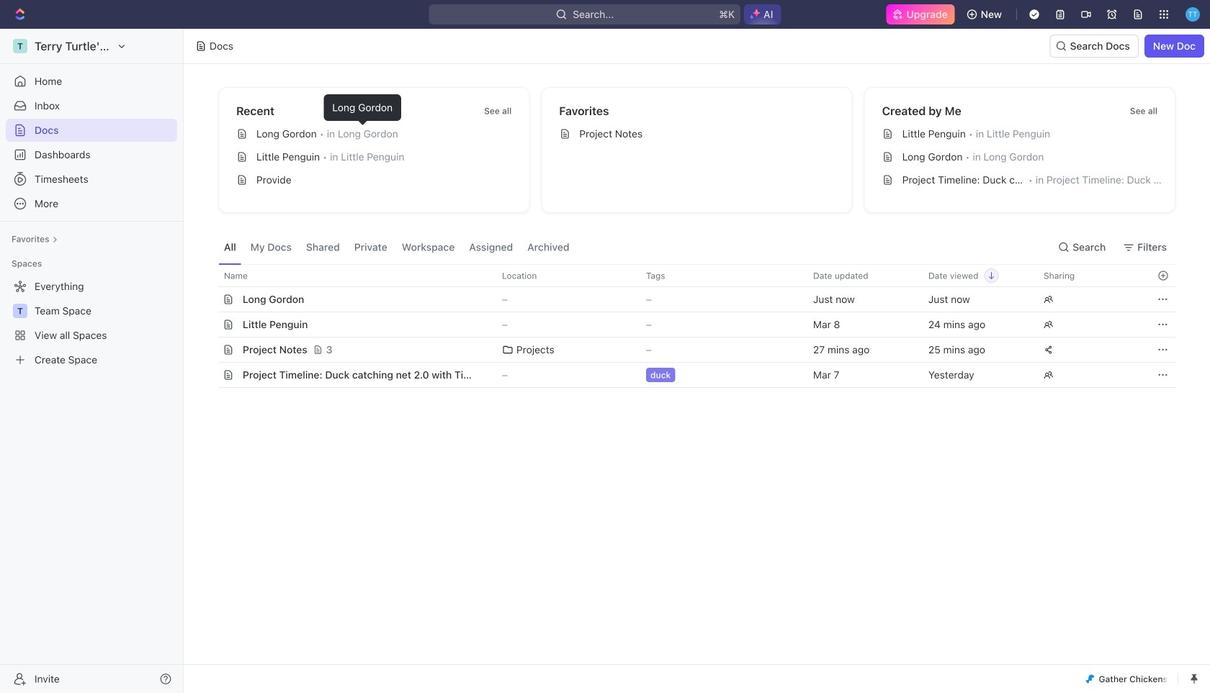 Task type: locate. For each thing, give the bounding box(es) containing it.
row
[[202, 264, 1175, 287], [205, 287, 1175, 313], [202, 312, 1175, 338], [202, 337, 1175, 363], [202, 362, 1175, 388]]

sidebar navigation
[[0, 29, 187, 694]]

tab list
[[218, 230, 575, 264]]

table
[[202, 264, 1175, 388]]

cell
[[205, 287, 221, 312]]

team space, , element
[[13, 304, 27, 318]]

tree
[[6, 275, 177, 372]]



Task type: vqa. For each thing, say whether or not it's contained in the screenshot.
the user group image
no



Task type: describe. For each thing, give the bounding box(es) containing it.
tree inside sidebar navigation
[[6, 275, 177, 372]]

terry turtle's workspace, , element
[[13, 39, 27, 53]]

drumstick bite image
[[1086, 675, 1094, 684]]



